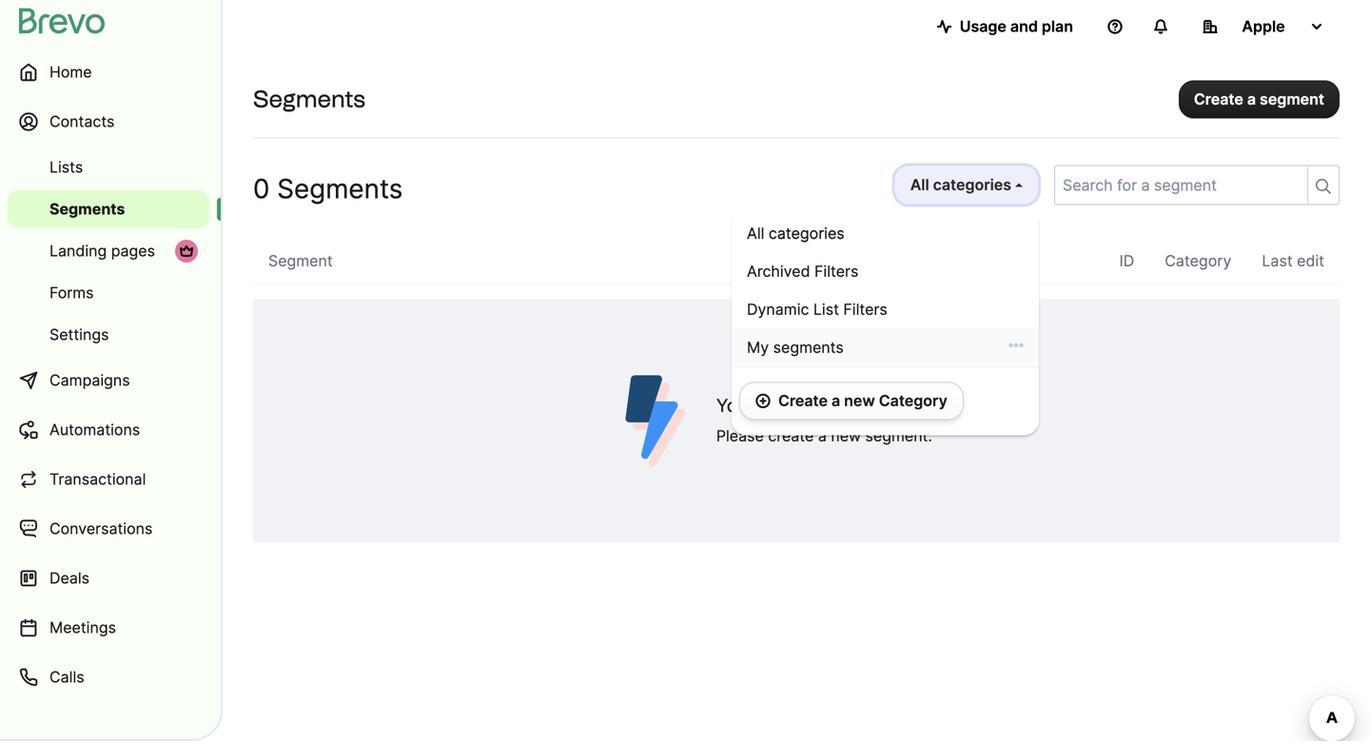 Task type: describe. For each thing, give the bounding box(es) containing it.
a for new
[[832, 392, 841, 410]]

a for segment
[[1248, 90, 1257, 108]]

settings
[[50, 326, 109, 344]]

all inside all categories button
[[911, 176, 930, 194]]

any
[[846, 395, 876, 417]]

please create a new segment.
[[717, 427, 933, 446]]

landing pages link
[[8, 232, 209, 270]]

home
[[50, 63, 92, 81]]

meetings
[[50, 619, 116, 637]]

campaigns link
[[8, 358, 209, 404]]

0 segments
[[253, 173, 403, 205]]

deals link
[[8, 556, 209, 602]]

all categories inside button
[[911, 176, 1012, 194]]

edit
[[1298, 252, 1325, 270]]

search image
[[1317, 179, 1332, 194]]

new inside button
[[845, 392, 876, 410]]

have
[[801, 395, 841, 417]]

segment
[[1261, 90, 1325, 108]]

last
[[1263, 252, 1294, 270]]

create for create a new category
[[779, 392, 828, 410]]

conversations
[[50, 520, 153, 538]]

and
[[1011, 17, 1039, 36]]

all categories button
[[895, 165, 1040, 205]]

search button
[[1308, 167, 1340, 203]]

contacts link
[[8, 99, 209, 145]]

calls
[[50, 668, 84, 687]]

0 vertical spatial category
[[1166, 252, 1232, 270]]

create a segment button
[[1179, 80, 1341, 118]]

1 vertical spatial all
[[747, 224, 765, 243]]

segments.
[[881, 395, 968, 417]]

segments up the landing
[[50, 200, 125, 218]]

usage and plan button
[[922, 8, 1089, 46]]

apple button
[[1188, 8, 1341, 46]]

transactional link
[[8, 457, 209, 503]]

id
[[1120, 252, 1135, 270]]

create a new category button
[[740, 382, 964, 420]]

archived
[[747, 262, 811, 281]]

1 vertical spatial filters
[[844, 300, 888, 319]]

my segments
[[747, 338, 844, 357]]

home link
[[8, 50, 209, 95]]

don't
[[753, 395, 796, 417]]

transactional
[[50, 470, 146, 489]]

segments up 0 segments
[[253, 85, 366, 113]]

usage
[[960, 17, 1007, 36]]

settings link
[[8, 316, 209, 354]]



Task type: vqa. For each thing, say whether or not it's contained in the screenshot.
You don't have any segments.
yes



Task type: locate. For each thing, give the bounding box(es) containing it.
automations
[[50, 421, 140, 439]]

a left the segment
[[1248, 90, 1257, 108]]

1 horizontal spatial category
[[1166, 252, 1232, 270]]

dynamic
[[747, 300, 810, 319]]

0 vertical spatial all
[[911, 176, 930, 194]]

0 horizontal spatial all categories
[[747, 224, 845, 243]]

0 vertical spatial all categories
[[911, 176, 1012, 194]]

archived filters
[[747, 262, 859, 281]]

0 vertical spatial filters
[[815, 262, 859, 281]]

create
[[769, 427, 814, 446]]

apple
[[1243, 17, 1286, 36]]

automations link
[[8, 407, 209, 453]]

left___rvooi image
[[179, 244, 194, 259]]

all
[[911, 176, 930, 194], [747, 224, 765, 243]]

new
[[845, 392, 876, 410], [831, 427, 862, 446]]

create left the segment
[[1195, 90, 1244, 108]]

lists
[[50, 158, 83, 177]]

landing pages
[[50, 242, 155, 260]]

0 vertical spatial create
[[1195, 90, 1244, 108]]

you don't have any segments.
[[717, 395, 968, 417]]

1 horizontal spatial create
[[1195, 90, 1244, 108]]

0 horizontal spatial create
[[779, 392, 828, 410]]

create inside button
[[779, 392, 828, 410]]

lists link
[[8, 149, 209, 187]]

category up the segment.
[[879, 392, 948, 410]]

1 vertical spatial all categories
[[747, 224, 845, 243]]

categories
[[934, 176, 1012, 194], [769, 224, 845, 243]]

new right have on the right bottom of page
[[845, 392, 876, 410]]

0 vertical spatial categories
[[934, 176, 1012, 194]]

1 vertical spatial a
[[832, 392, 841, 410]]

category
[[1166, 252, 1232, 270], [879, 392, 948, 410]]

filters right "list"
[[844, 300, 888, 319]]

a left any in the right bottom of the page
[[832, 392, 841, 410]]

a inside 'button'
[[1248, 90, 1257, 108]]

calls link
[[8, 655, 209, 701]]

categories inside button
[[934, 176, 1012, 194]]

1 horizontal spatial all
[[911, 176, 930, 194]]

usage and plan
[[960, 17, 1074, 36]]

new down the you don't have any segments.
[[831, 427, 862, 446]]

1 horizontal spatial a
[[832, 392, 841, 410]]

a down have on the right bottom of page
[[819, 427, 827, 446]]

deals
[[50, 569, 89, 588]]

meetings link
[[8, 606, 209, 651]]

segment
[[268, 252, 333, 270]]

list
[[814, 300, 840, 319]]

forms link
[[8, 274, 209, 312]]

0 vertical spatial new
[[845, 392, 876, 410]]

create for create a segment
[[1195, 90, 1244, 108]]

1 horizontal spatial categories
[[934, 176, 1012, 194]]

filters up "list"
[[815, 262, 859, 281]]

1 vertical spatial new
[[831, 427, 862, 446]]

forms
[[50, 284, 94, 302]]

a
[[1248, 90, 1257, 108], [832, 392, 841, 410], [819, 427, 827, 446]]

all categories
[[911, 176, 1012, 194], [747, 224, 845, 243]]

0 vertical spatial a
[[1248, 90, 1257, 108]]

landing
[[50, 242, 107, 260]]

segment.
[[866, 427, 933, 446]]

last edit
[[1263, 252, 1325, 270]]

segments
[[253, 85, 366, 113], [277, 173, 403, 205], [50, 200, 125, 218]]

a inside button
[[832, 392, 841, 410]]

please
[[717, 427, 764, 446]]

segments right 0
[[277, 173, 403, 205]]

filters
[[815, 262, 859, 281], [844, 300, 888, 319]]

1 vertical spatial categories
[[769, 224, 845, 243]]

Search for a segment search field
[[1056, 166, 1301, 204]]

my
[[747, 338, 769, 357]]

segments link
[[8, 190, 209, 228]]

create inside 'button'
[[1195, 90, 1244, 108]]

category right id
[[1166, 252, 1232, 270]]

you
[[717, 395, 748, 417]]

1 horizontal spatial all categories
[[911, 176, 1012, 194]]

contacts
[[50, 112, 115, 131]]

1 vertical spatial category
[[879, 392, 948, 410]]

pages
[[111, 242, 155, 260]]

conversations link
[[8, 506, 209, 552]]

0 horizontal spatial a
[[819, 427, 827, 446]]

create up create on the right bottom of the page
[[779, 392, 828, 410]]

create
[[1195, 90, 1244, 108], [779, 392, 828, 410]]

0 horizontal spatial all
[[747, 224, 765, 243]]

2 horizontal spatial a
[[1248, 90, 1257, 108]]

2 vertical spatial a
[[819, 427, 827, 446]]

create a segment
[[1195, 90, 1325, 108]]

plan
[[1042, 17, 1074, 36]]

1 vertical spatial create
[[779, 392, 828, 410]]

category inside button
[[879, 392, 948, 410]]

segments
[[774, 338, 844, 357]]

create a new category
[[779, 392, 948, 410]]

0 horizontal spatial categories
[[769, 224, 845, 243]]

dynamic list filters
[[747, 300, 888, 319]]

0 horizontal spatial category
[[879, 392, 948, 410]]

0
[[253, 173, 270, 205]]

campaigns
[[50, 371, 130, 390]]



